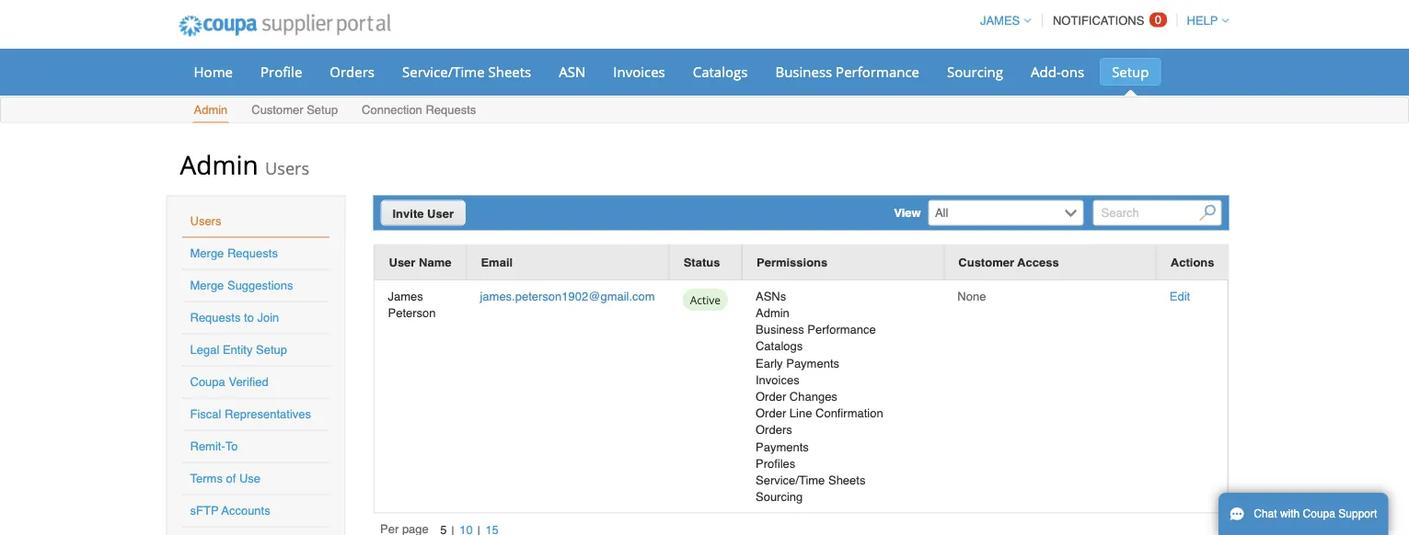 Task type: vqa. For each thing, say whether or not it's contained in the screenshot.
Sheets
yes



Task type: locate. For each thing, give the bounding box(es) containing it.
1 horizontal spatial invoices
[[756, 373, 800, 387]]

1 horizontal spatial coupa
[[1303, 508, 1336, 521]]

active
[[690, 292, 721, 307]]

sheets
[[488, 62, 531, 81], [828, 474, 866, 488]]

sourcing down the profiles
[[756, 491, 803, 504]]

user
[[427, 207, 454, 220], [389, 256, 416, 270]]

customer up none
[[959, 256, 1014, 270]]

0 vertical spatial users
[[265, 156, 310, 180]]

0 vertical spatial customer
[[252, 103, 303, 117]]

admin inside the asns admin business performance catalogs early payments invoices order changes order line confirmation orders payments profiles service/time sheets sourcing
[[756, 306, 790, 320]]

1 vertical spatial performance
[[808, 323, 876, 337]]

fiscal representatives link
[[190, 408, 311, 422]]

0 vertical spatial sheets
[[488, 62, 531, 81]]

1 horizontal spatial sourcing
[[947, 62, 1003, 81]]

business
[[775, 62, 832, 81], [756, 323, 804, 337]]

0 horizontal spatial customer
[[252, 103, 303, 117]]

2 vertical spatial setup
[[256, 343, 287, 357]]

terms
[[190, 472, 223, 486]]

coupa
[[190, 376, 225, 389], [1303, 508, 1336, 521]]

user right invite
[[427, 207, 454, 220]]

payments up the profiles
[[756, 440, 809, 454]]

orders link
[[318, 58, 387, 86]]

1 vertical spatial order
[[756, 407, 786, 421]]

0 vertical spatial setup
[[1112, 62, 1149, 81]]

to
[[244, 311, 254, 325]]

james peterson
[[388, 290, 436, 320]]

1 vertical spatial coupa
[[1303, 508, 1336, 521]]

customer inside button
[[959, 256, 1014, 270]]

1 horizontal spatial users
[[265, 156, 310, 180]]

0 horizontal spatial sheets
[[488, 62, 531, 81]]

0 vertical spatial admin
[[194, 103, 228, 117]]

0 vertical spatial user
[[427, 207, 454, 220]]

accounts
[[221, 504, 270, 518]]

business performance
[[775, 62, 920, 81]]

requests to join link
[[190, 311, 279, 325]]

asns
[[756, 290, 786, 303]]

invoices down early
[[756, 373, 800, 387]]

to
[[225, 440, 238, 454]]

admin down asns
[[756, 306, 790, 320]]

invoices inside the asns admin business performance catalogs early payments invoices order changes order line confirmation orders payments profiles service/time sheets sourcing
[[756, 373, 800, 387]]

1 vertical spatial setup
[[307, 103, 338, 117]]

merge suggestions
[[190, 279, 293, 293]]

1 vertical spatial admin
[[180, 147, 258, 182]]

legal
[[190, 343, 219, 357]]

changes
[[790, 390, 838, 404]]

sheets inside the asns admin business performance catalogs early payments invoices order changes order line confirmation orders payments profiles service/time sheets sourcing
[[828, 474, 866, 488]]

catalogs inside the asns admin business performance catalogs early payments invoices order changes order line confirmation orders payments profiles service/time sheets sourcing
[[756, 340, 803, 354]]

performance
[[836, 62, 920, 81], [808, 323, 876, 337]]

0 vertical spatial catalogs
[[693, 62, 748, 81]]

users down customer setup 'link'
[[265, 156, 310, 180]]

0 horizontal spatial sourcing
[[756, 491, 803, 504]]

sftp accounts
[[190, 504, 270, 518]]

orders down line
[[756, 424, 792, 437]]

setup down "orders" link
[[307, 103, 338, 117]]

0 vertical spatial merge
[[190, 247, 224, 261]]

admin down home link
[[194, 103, 228, 117]]

1 vertical spatial invoices
[[756, 373, 800, 387]]

customer for customer access
[[959, 256, 1014, 270]]

sourcing
[[947, 62, 1003, 81], [756, 491, 803, 504]]

1 vertical spatial requests
[[227, 247, 278, 261]]

1 vertical spatial sheets
[[828, 474, 866, 488]]

catalogs right invoices link
[[693, 62, 748, 81]]

service/time
[[402, 62, 485, 81], [756, 474, 825, 488]]

0 horizontal spatial coupa
[[190, 376, 225, 389]]

setup down join
[[256, 343, 287, 357]]

order down early
[[756, 390, 786, 404]]

business down asns
[[756, 323, 804, 337]]

asn link
[[547, 58, 598, 86]]

1 vertical spatial service/time
[[756, 474, 825, 488]]

0 vertical spatial requests
[[426, 103, 476, 117]]

remit-to link
[[190, 440, 238, 454]]

1 horizontal spatial sheets
[[828, 474, 866, 488]]

connection
[[362, 103, 422, 117]]

admin for admin
[[194, 103, 228, 117]]

merge down users link
[[190, 247, 224, 261]]

of
[[226, 472, 236, 486]]

sourcing left add-
[[947, 62, 1003, 81]]

admin
[[194, 103, 228, 117], [180, 147, 258, 182], [756, 306, 790, 320]]

catalogs up early
[[756, 340, 803, 354]]

legal entity setup
[[190, 343, 287, 357]]

terms of use
[[190, 472, 261, 486]]

service/time inside the asns admin business performance catalogs early payments invoices order changes order line confirmation orders payments profiles service/time sheets sourcing
[[756, 474, 825, 488]]

business inside 'link'
[[775, 62, 832, 81]]

requests left to on the bottom of page
[[190, 311, 241, 325]]

1 horizontal spatial customer
[[959, 256, 1014, 270]]

performance inside 'link'
[[836, 62, 920, 81]]

catalogs
[[693, 62, 748, 81], [756, 340, 803, 354]]

orders
[[330, 62, 375, 81], [756, 424, 792, 437]]

permissions button
[[757, 253, 828, 273]]

Search text field
[[1093, 200, 1222, 226]]

1 merge from the top
[[190, 247, 224, 261]]

2 vertical spatial requests
[[190, 311, 241, 325]]

performance inside the asns admin business performance catalogs early payments invoices order changes order line confirmation orders payments profiles service/time sheets sourcing
[[808, 323, 876, 337]]

invoices right asn
[[613, 62, 665, 81]]

merge requests
[[190, 247, 278, 261]]

requests down "service/time sheets" link
[[426, 103, 476, 117]]

setup
[[1112, 62, 1149, 81], [307, 103, 338, 117], [256, 343, 287, 357]]

1 vertical spatial catalogs
[[756, 340, 803, 354]]

0 vertical spatial sourcing
[[947, 62, 1003, 81]]

1 horizontal spatial orders
[[756, 424, 792, 437]]

terms of use link
[[190, 472, 261, 486]]

view
[[894, 206, 921, 220]]

0 horizontal spatial catalogs
[[693, 62, 748, 81]]

users
[[265, 156, 310, 180], [190, 214, 221, 228]]

merge suggestions link
[[190, 279, 293, 293]]

admin down admin 'link'
[[180, 147, 258, 182]]

home
[[194, 62, 233, 81]]

james
[[388, 290, 423, 303]]

0 horizontal spatial users
[[190, 214, 221, 228]]

customer inside 'link'
[[252, 103, 303, 117]]

users up merge requests "link"
[[190, 214, 221, 228]]

1 vertical spatial orders
[[756, 424, 792, 437]]

users inside admin users
[[265, 156, 310, 180]]

setup right ons
[[1112, 62, 1149, 81]]

1 horizontal spatial service/time
[[756, 474, 825, 488]]

0 horizontal spatial orders
[[330, 62, 375, 81]]

orders inside the asns admin business performance catalogs early payments invoices order changes order line confirmation orders payments profiles service/time sheets sourcing
[[756, 424, 792, 437]]

orders up connection
[[330, 62, 375, 81]]

1 vertical spatial merge
[[190, 279, 224, 293]]

2 merge from the top
[[190, 279, 224, 293]]

permissions
[[757, 256, 828, 270]]

requests up suggestions
[[227, 247, 278, 261]]

ons
[[1061, 62, 1085, 81]]

0 horizontal spatial user
[[389, 256, 416, 270]]

0 vertical spatial business
[[775, 62, 832, 81]]

customer down profile link
[[252, 103, 303, 117]]

coupa up fiscal
[[190, 376, 225, 389]]

invoices
[[613, 62, 665, 81], [756, 373, 800, 387]]

invite user
[[393, 207, 454, 220]]

edit
[[1170, 290, 1190, 303]]

navigation
[[380, 521, 504, 536]]

1 vertical spatial business
[[756, 323, 804, 337]]

catalogs inside catalogs link
[[693, 62, 748, 81]]

coupa verified
[[190, 376, 269, 389]]

requests
[[426, 103, 476, 117], [227, 247, 278, 261], [190, 311, 241, 325]]

sftp accounts link
[[190, 504, 270, 518]]

admin link
[[193, 99, 229, 123]]

requests inside connection requests link
[[426, 103, 476, 117]]

0 vertical spatial service/time
[[402, 62, 485, 81]]

1 horizontal spatial catalogs
[[756, 340, 803, 354]]

james.peterson1902@gmail.com
[[480, 290, 655, 303]]

0 vertical spatial invoices
[[613, 62, 665, 81]]

user left name
[[389, 256, 416, 270]]

sheets left asn
[[488, 62, 531, 81]]

coupa right with
[[1303, 508, 1336, 521]]

merge requests link
[[190, 247, 278, 261]]

chat with coupa support button
[[1219, 493, 1388, 536]]

merge for merge suggestions
[[190, 279, 224, 293]]

0 horizontal spatial invoices
[[613, 62, 665, 81]]

coupa verified link
[[190, 376, 269, 389]]

coupa supplier portal image
[[166, 3, 403, 49]]

1 vertical spatial user
[[389, 256, 416, 270]]

user name button
[[389, 253, 451, 273]]

1 vertical spatial sourcing
[[756, 491, 803, 504]]

0 horizontal spatial service/time
[[402, 62, 485, 81]]

2 order from the top
[[756, 407, 786, 421]]

0 vertical spatial order
[[756, 390, 786, 404]]

2 vertical spatial admin
[[756, 306, 790, 320]]

service/time down the profiles
[[756, 474, 825, 488]]

payments
[[786, 357, 840, 370], [756, 440, 809, 454]]

0 vertical spatial performance
[[836, 62, 920, 81]]

order
[[756, 390, 786, 404], [756, 407, 786, 421]]

order left line
[[756, 407, 786, 421]]

merge down merge requests "link"
[[190, 279, 224, 293]]

sheets down "confirmation"
[[828, 474, 866, 488]]

add-ons
[[1031, 62, 1085, 81]]

1 horizontal spatial setup
[[307, 103, 338, 117]]

0 vertical spatial orders
[[330, 62, 375, 81]]

sftp
[[190, 504, 219, 518]]

chat
[[1254, 508, 1277, 521]]

payments up the "changes"
[[786, 357, 840, 370]]

remit-
[[190, 440, 225, 454]]

merge
[[190, 247, 224, 261], [190, 279, 224, 293]]

1 vertical spatial users
[[190, 214, 221, 228]]

business right catalogs link
[[775, 62, 832, 81]]

home link
[[182, 58, 245, 86]]

invite user link
[[381, 200, 466, 226]]

admin inside 'link'
[[194, 103, 228, 117]]

support
[[1339, 508, 1377, 521]]

service/time up connection requests
[[402, 62, 485, 81]]

1 vertical spatial customer
[[959, 256, 1014, 270]]



Task type: describe. For each thing, give the bounding box(es) containing it.
early
[[756, 357, 783, 370]]

fiscal representatives
[[190, 408, 311, 422]]

invite
[[393, 207, 424, 220]]

chat with coupa support
[[1254, 508, 1377, 521]]

edit link
[[1170, 290, 1190, 303]]

invoices inside invoices link
[[613, 62, 665, 81]]

peterson
[[388, 306, 436, 320]]

catalogs link
[[681, 58, 760, 86]]

representatives
[[225, 408, 311, 422]]

1 order from the top
[[756, 390, 786, 404]]

0 horizontal spatial setup
[[256, 343, 287, 357]]

email button
[[481, 253, 513, 273]]

connection requests link
[[361, 99, 477, 123]]

sourcing inside the asns admin business performance catalogs early payments invoices order changes order line confirmation orders payments profiles service/time sheets sourcing
[[756, 491, 803, 504]]

1 horizontal spatial user
[[427, 207, 454, 220]]

requests for connection requests
[[426, 103, 476, 117]]

verified
[[229, 376, 269, 389]]

profile
[[261, 62, 302, 81]]

active button
[[683, 288, 728, 316]]

requests for merge requests
[[227, 247, 278, 261]]

line
[[790, 407, 812, 421]]

customer for customer setup
[[252, 103, 303, 117]]

1 vertical spatial payments
[[756, 440, 809, 454]]

join
[[257, 311, 279, 325]]

business inside the asns admin business performance catalogs early payments invoices order changes order line confirmation orders payments profiles service/time sheets sourcing
[[756, 323, 804, 337]]

add-ons link
[[1019, 58, 1096, 86]]

connection requests
[[362, 103, 476, 117]]

email
[[481, 256, 513, 270]]

profiles
[[756, 457, 796, 471]]

fiscal
[[190, 408, 221, 422]]

2 horizontal spatial setup
[[1112, 62, 1149, 81]]

remit-to
[[190, 440, 238, 454]]

james.peterson1902@gmail.com link
[[480, 290, 655, 303]]

customer access button
[[959, 253, 1059, 273]]

setup inside 'link'
[[307, 103, 338, 117]]

admin users
[[180, 147, 310, 182]]

confirmation
[[816, 407, 883, 421]]

0 vertical spatial payments
[[786, 357, 840, 370]]

search image
[[1199, 205, 1216, 221]]

coupa inside button
[[1303, 508, 1336, 521]]

sourcing link
[[935, 58, 1015, 86]]

invoices link
[[601, 58, 677, 86]]

setup link
[[1100, 58, 1161, 86]]

customer setup
[[252, 103, 338, 117]]

profile link
[[249, 58, 314, 86]]

service/time sheets
[[402, 62, 531, 81]]

legal entity setup link
[[190, 343, 287, 357]]

none
[[958, 290, 986, 303]]

customer access
[[959, 256, 1059, 270]]

status
[[684, 256, 720, 270]]

use
[[239, 472, 261, 486]]

add-
[[1031, 62, 1061, 81]]

user inside button
[[389, 256, 416, 270]]

user name
[[389, 256, 451, 270]]

0 vertical spatial coupa
[[190, 376, 225, 389]]

status button
[[684, 253, 720, 273]]

asns admin business performance catalogs early payments invoices order changes order line confirmation orders payments profiles service/time sheets sourcing
[[756, 290, 883, 504]]

requests to join
[[190, 311, 279, 325]]

business performance link
[[764, 58, 932, 86]]

asn
[[559, 62, 586, 81]]

suggestions
[[227, 279, 293, 293]]

with
[[1280, 508, 1300, 521]]

customer setup link
[[251, 99, 339, 123]]

users link
[[190, 214, 221, 228]]

entity
[[223, 343, 253, 357]]

name
[[419, 256, 451, 270]]

merge for merge requests
[[190, 247, 224, 261]]

service/time sheets link
[[390, 58, 543, 86]]

access
[[1018, 256, 1059, 270]]

admin for admin users
[[180, 147, 258, 182]]



